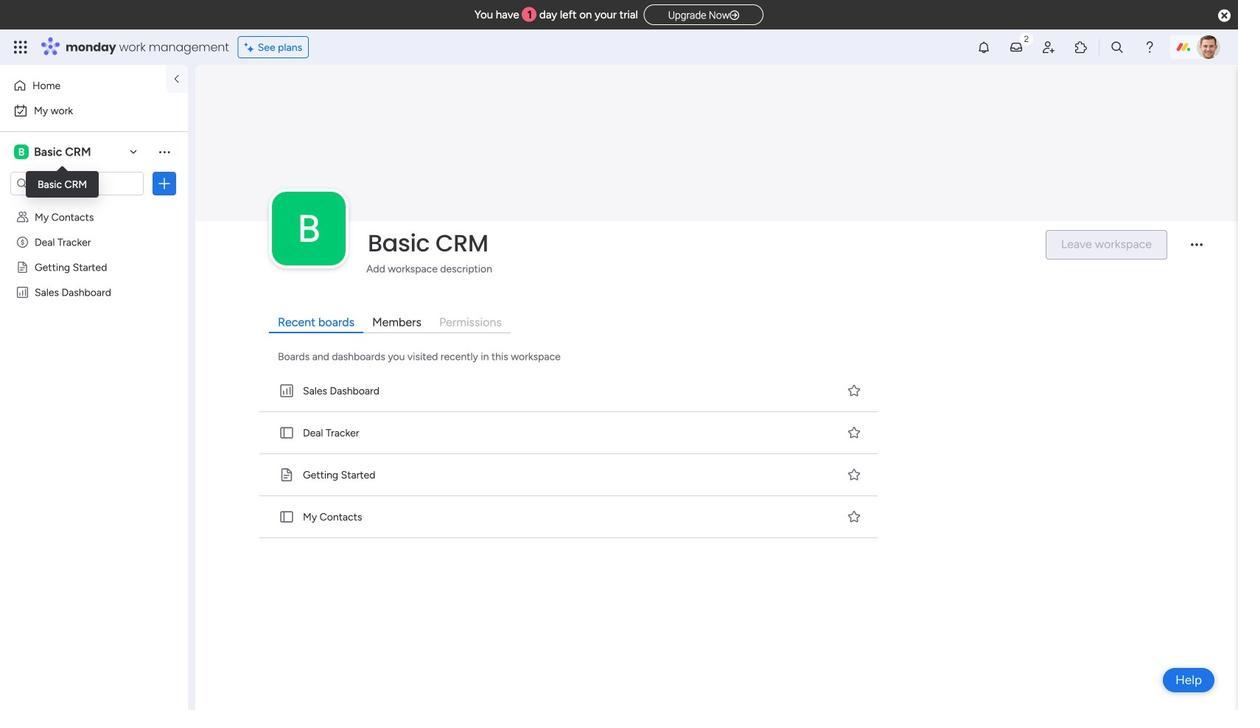 Task type: vqa. For each thing, say whether or not it's contained in the screenshot.
Select Product image
yes



Task type: describe. For each thing, give the bounding box(es) containing it.
workspace options image
[[157, 144, 172, 159]]

2 add to favorites image from the top
[[847, 467, 862, 482]]

3 add to favorites image from the top
[[847, 509, 862, 524]]

notifications image
[[977, 40, 992, 55]]

0 vertical spatial option
[[9, 74, 157, 97]]

public board image for third add to favorites image from the bottom of the quick search results list box
[[279, 425, 295, 441]]

update feed image
[[1009, 40, 1024, 55]]

workspace image
[[14, 144, 29, 160]]

2 vertical spatial option
[[0, 204, 188, 207]]

help image
[[1143, 40, 1158, 55]]

monday marketplace image
[[1074, 40, 1089, 55]]

1 add to favorites image from the top
[[847, 425, 862, 440]]

search everything image
[[1110, 40, 1125, 55]]

2 image
[[1020, 30, 1034, 47]]

0 vertical spatial public dashboard image
[[15, 285, 29, 299]]

Search in workspace field
[[31, 175, 123, 192]]

terry turtle image
[[1197, 35, 1221, 59]]

public dashboard image inside quick search results list box
[[279, 383, 295, 399]]

invite members image
[[1042, 40, 1057, 55]]

public board image for 2nd add to favorites image from the bottom of the quick search results list box
[[279, 467, 295, 483]]



Task type: locate. For each thing, give the bounding box(es) containing it.
options image
[[157, 176, 172, 191]]

0 horizontal spatial public dashboard image
[[15, 285, 29, 299]]

workspace selection element
[[14, 143, 93, 161]]

public dashboard image
[[15, 285, 29, 299], [279, 383, 295, 399]]

quick search results list box
[[257, 370, 883, 538]]

2 vertical spatial add to favorites image
[[847, 509, 862, 524]]

add to favorites image
[[847, 383, 862, 398]]

1 horizontal spatial public dashboard image
[[279, 383, 295, 399]]

None field
[[364, 228, 1034, 259]]

1 vertical spatial public dashboard image
[[279, 383, 295, 399]]

public board image for 3rd add to favorites image from the top of the quick search results list box
[[279, 509, 295, 525]]

option
[[9, 74, 157, 97], [9, 99, 179, 122], [0, 204, 188, 207]]

list box
[[0, 202, 188, 504]]

select product image
[[13, 40, 28, 55]]

1 vertical spatial add to favorites image
[[847, 467, 862, 482]]

workspace image
[[272, 192, 346, 265]]

public board image
[[15, 260, 29, 274], [279, 425, 295, 441], [279, 467, 295, 483], [279, 509, 295, 525]]

1 vertical spatial option
[[9, 99, 179, 122]]

0 vertical spatial add to favorites image
[[847, 425, 862, 440]]

see plans image
[[245, 39, 258, 55]]

dapulse rightstroke image
[[730, 10, 740, 21]]

dapulse close image
[[1219, 8, 1231, 24]]

add to favorites image
[[847, 425, 862, 440], [847, 467, 862, 482], [847, 509, 862, 524]]



